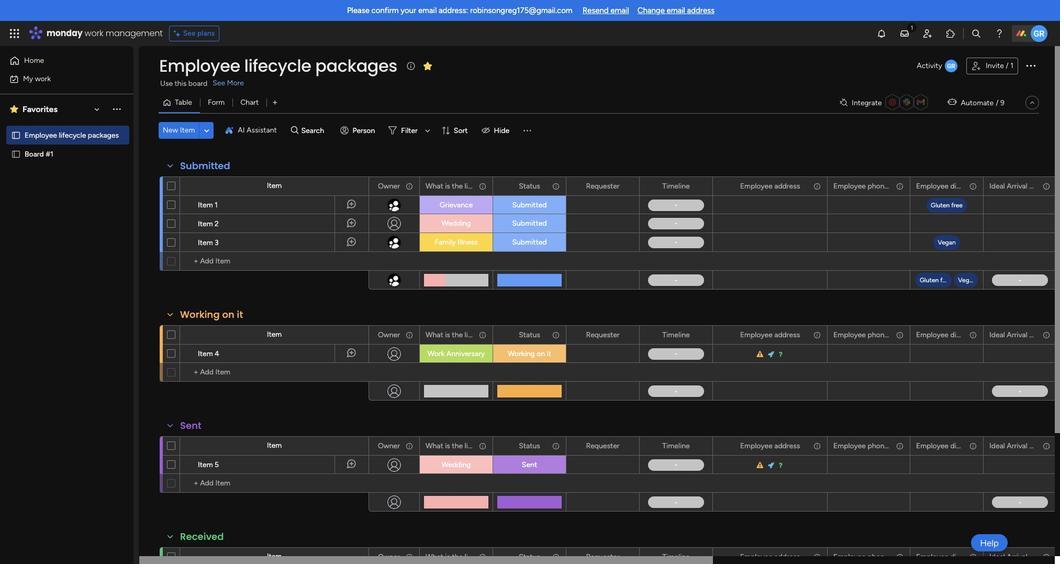 Task type: describe. For each thing, give the bounding box(es) containing it.
illness
[[458, 238, 478, 247]]

inbox image
[[900, 28, 910, 39]]

home
[[24, 56, 44, 65]]

see inside use this board see more
[[213, 79, 225, 87]]

table
[[175, 98, 192, 107]]

chart
[[241, 98, 259, 107]]

employee address for third employee address field from the bottom
[[741, 181, 800, 190]]

what is the life event? field for sent
[[423, 440, 499, 452]]

2
[[215, 219, 219, 228]]

family illness
[[435, 238, 478, 247]]

number for 1st employee phone number field from the top of the page
[[891, 181, 916, 190]]

automate
[[961, 98, 994, 107]]

rocket image
[[768, 351, 776, 358]]

form
[[208, 98, 225, 107]]

integrate
[[852, 98, 882, 107]]

confirm
[[372, 6, 399, 15]]

see inside button
[[183, 29, 196, 38]]

person
[[353, 126, 375, 135]]

1 image
[[908, 21, 917, 33]]

1 horizontal spatial vegan
[[959, 276, 977, 284]]

1 vertical spatial working on it
[[508, 349, 552, 358]]

list box containing employee lifecycle packages
[[0, 123, 134, 226]]

0 vertical spatial gluten free
[[931, 202, 963, 209]]

ai
[[238, 126, 245, 135]]

chart button
[[233, 94, 267, 111]]

life for sent
[[465, 441, 475, 450]]

3 owner field from the top
[[376, 440, 403, 452]]

Submitted field
[[178, 159, 233, 173]]

filter
[[401, 126, 418, 135]]

/ for 9
[[996, 98, 999, 107]]

board #1
[[25, 149, 53, 158]]

more
[[227, 79, 244, 87]]

options image
[[1025, 59, 1038, 72]]

remove from favorites image
[[423, 60, 433, 71]]

change email address
[[638, 6, 715, 15]]

date for 1st ideal arrival date "field" from the top
[[1030, 181, 1045, 190]]

employee lifecycle packages inside list box
[[25, 130, 119, 139]]

date for 3rd ideal arrival date "field" from the top of the page
[[1030, 441, 1045, 450]]

3 status field from the top
[[517, 440, 543, 452]]

anniversary
[[447, 349, 485, 358]]

board
[[25, 149, 44, 158]]

work for my
[[35, 74, 51, 83]]

2 employee phone number field from the top
[[831, 329, 916, 341]]

1 vertical spatial free
[[941, 276, 952, 284]]

item 4
[[198, 349, 219, 358]]

1 vertical spatial it
[[547, 349, 552, 358]]

warning image
[[757, 351, 765, 358]]

employee phone number for third employee phone number field from the top
[[834, 441, 916, 450]]

dietary for third employee dietary restriction field from the bottom
[[951, 181, 974, 190]]

on inside field
[[222, 308, 235, 321]]

new item
[[163, 126, 195, 135]]

3 employee dietary restriction field from the top
[[914, 440, 1009, 452]]

2 + add item text field from the top
[[185, 366, 364, 379]]

item 5
[[198, 460, 219, 469]]

employee phone number for 1st employee phone number field from the top of the page
[[834, 181, 916, 190]]

2 arrival from the top
[[1007, 330, 1028, 339]]

plans
[[197, 29, 215, 38]]

2 what is the life event? field from the top
[[423, 329, 499, 341]]

/ for 1
[[1006, 61, 1009, 70]]

use this board see more
[[160, 79, 244, 88]]

form button
[[200, 94, 233, 111]]

requester field for submitted
[[584, 180, 623, 192]]

this
[[175, 79, 187, 88]]

monday
[[47, 27, 83, 39]]

4 v2 ellipsis image from the left
[[896, 548, 903, 564]]

work
[[428, 349, 445, 358]]

change
[[638, 6, 665, 15]]

invite
[[986, 61, 1005, 70]]

public board image
[[11, 130, 21, 140]]

ideal arrival date for second ideal arrival date "field" from the bottom of the page
[[990, 330, 1045, 339]]

is for sent
[[445, 441, 450, 450]]

email for resend email
[[611, 6, 629, 15]]

owner for third "owner" field from the bottom of the page
[[378, 181, 400, 190]]

help
[[981, 538, 999, 548]]

3 arrival from the top
[[1007, 441, 1028, 450]]

number for 2nd employee phone number field
[[891, 330, 916, 339]]

3
[[215, 238, 219, 247]]

change email address link
[[638, 6, 715, 15]]

monday work management
[[47, 27, 163, 39]]

help image
[[995, 28, 1005, 39]]

1 arrival from the top
[[1007, 181, 1028, 190]]

working inside field
[[180, 308, 220, 321]]

0 vertical spatial vegan
[[938, 239, 956, 246]]

1 ideal arrival date field from the top
[[987, 180, 1045, 192]]

question image
[[779, 462, 784, 469]]

1 vertical spatial on
[[537, 349, 545, 358]]

use
[[160, 79, 173, 88]]

1 + add item text field from the top
[[185, 255, 364, 268]]

person button
[[336, 122, 381, 139]]

address for third employee address field from the bottom
[[775, 181, 800, 190]]

requester for submitted
[[586, 181, 620, 190]]

your
[[401, 6, 417, 15]]

add view image
[[273, 99, 277, 107]]

search everything image
[[972, 28, 982, 39]]

home button
[[6, 52, 113, 69]]

family
[[435, 238, 456, 247]]

robinsongreg175@gmail.com
[[470, 6, 573, 15]]

owner for second "owner" field from the top of the page
[[378, 330, 400, 339]]

2 ideal arrival date field from the top
[[987, 329, 1045, 341]]

ai assistant button
[[221, 122, 281, 139]]

2 requester field from the top
[[584, 329, 623, 341]]

1 vertical spatial 1
[[215, 201, 218, 210]]

received
[[180, 530, 224, 543]]

1 vertical spatial working
[[508, 349, 535, 358]]

2 employee dietary restriction field from the top
[[914, 329, 1009, 341]]

invite / 1 button
[[967, 58, 1019, 74]]

status for 2nd status field from the top of the page
[[519, 330, 540, 339]]

table button
[[159, 94, 200, 111]]

requester for sent
[[586, 441, 620, 450]]

2 what is the life event? from the top
[[426, 330, 499, 339]]

help button
[[972, 534, 1008, 552]]

life for submitted
[[465, 181, 475, 190]]

2 timeline from the top
[[663, 330, 690, 339]]

2 timeline field from the top
[[660, 329, 693, 341]]

grievance
[[440, 201, 473, 210]]

item 2
[[198, 219, 219, 228]]

3 ideal from the top
[[990, 441, 1006, 450]]

question image
[[779, 351, 784, 358]]

working on it inside field
[[180, 308, 243, 321]]

employee address for 3rd employee address field
[[741, 441, 800, 450]]

4
[[215, 349, 219, 358]]

work for monday
[[85, 27, 103, 39]]

1 horizontal spatial lifecycle
[[244, 54, 311, 78]]

address for second employee address field from the bottom of the page
[[775, 330, 800, 339]]

5
[[215, 460, 219, 469]]

3 employee phone number field from the top
[[831, 440, 916, 452]]

angle down image
[[204, 126, 209, 134]]

1 employee phone number field from the top
[[831, 180, 916, 192]]

1 wedding from the top
[[442, 219, 471, 228]]

apps image
[[946, 28, 956, 39]]

automate / 9
[[961, 98, 1005, 107]]

public board image
[[11, 149, 21, 159]]

Sent field
[[178, 419, 204, 433]]

please confirm your email address: robinsongreg175@gmail.com
[[347, 6, 573, 15]]

3 restriction from the top
[[976, 441, 1009, 450]]

2 status field from the top
[[517, 329, 543, 341]]

item inside button
[[180, 126, 195, 135]]

resend
[[583, 6, 609, 15]]

employee dietary restriction for third employee dietary restriction field from the bottom
[[917, 181, 1009, 190]]

resend email link
[[583, 6, 629, 15]]

please
[[347, 6, 370, 15]]

number for third employee phone number field from the top
[[891, 441, 916, 450]]

email for change email address
[[667, 6, 686, 15]]



Task type: locate. For each thing, give the bounding box(es) containing it.
1 vertical spatial is
[[445, 330, 450, 339]]

2 event? from the top
[[477, 330, 499, 339]]

3 employee address from the top
[[741, 441, 800, 450]]

2 vertical spatial requester
[[586, 441, 620, 450]]

3 timeline from the top
[[663, 441, 690, 450]]

3 date from the top
[[1030, 441, 1045, 450]]

number
[[891, 181, 916, 190], [891, 330, 916, 339], [891, 441, 916, 450]]

2 vertical spatial date
[[1030, 441, 1045, 450]]

0 vertical spatial what is the life event?
[[426, 181, 499, 190]]

column information image
[[813, 182, 822, 190], [896, 182, 905, 190], [970, 182, 978, 190], [405, 331, 414, 339], [813, 331, 822, 339], [896, 331, 905, 339], [1043, 331, 1051, 339], [405, 442, 414, 450], [479, 442, 487, 450], [896, 442, 905, 450], [1043, 442, 1051, 450], [479, 553, 487, 561], [552, 553, 560, 561]]

new item button
[[159, 122, 199, 139]]

invite / 1
[[986, 61, 1014, 70]]

/ inside invite / 1 button
[[1006, 61, 1009, 70]]

0 horizontal spatial sent
[[180, 419, 202, 432]]

email right your
[[418, 6, 437, 15]]

1 vertical spatial employee address field
[[738, 329, 803, 341]]

3 timeline field from the top
[[660, 440, 693, 452]]

sort
[[454, 126, 468, 135]]

the
[[452, 181, 463, 190], [452, 330, 463, 339], [452, 441, 463, 450]]

item
[[180, 126, 195, 135], [267, 181, 282, 190], [198, 201, 213, 210], [198, 219, 213, 228], [198, 238, 213, 247], [267, 330, 282, 339], [198, 349, 213, 358], [267, 441, 282, 450], [198, 460, 213, 469]]

1 restriction from the top
[[976, 181, 1009, 190]]

2 date from the top
[[1030, 330, 1045, 339]]

2 employee dietary restriction from the top
[[917, 330, 1009, 339]]

Timeline field
[[660, 180, 693, 192], [660, 329, 693, 341], [660, 440, 693, 452]]

work right my
[[35, 74, 51, 83]]

3 employee address field from the top
[[738, 440, 803, 452]]

2 status from the top
[[519, 330, 540, 339]]

work inside "button"
[[35, 74, 51, 83]]

+ Add Item text field
[[185, 255, 364, 268], [185, 366, 364, 379], [185, 477, 364, 490]]

lifecycle up add view icon
[[244, 54, 311, 78]]

dietary
[[951, 181, 974, 190], [951, 330, 974, 339], [951, 441, 974, 450]]

1 vertical spatial date
[[1030, 330, 1045, 339]]

3 requester from the top
[[586, 441, 620, 450]]

requester field for sent
[[584, 440, 623, 452]]

2 vertical spatial ideal
[[990, 441, 1006, 450]]

restriction
[[976, 181, 1009, 190], [976, 330, 1009, 339], [976, 441, 1009, 450]]

2 vertical spatial the
[[452, 441, 463, 450]]

2 vertical spatial ideal arrival date field
[[987, 440, 1045, 452]]

2 what from the top
[[426, 330, 443, 339]]

status for third status field from the bottom of the page
[[519, 181, 540, 190]]

0 vertical spatial working on it
[[180, 308, 243, 321]]

1 life from the top
[[465, 181, 475, 190]]

1 email from the left
[[418, 6, 437, 15]]

1 the from the top
[[452, 181, 463, 190]]

sent inside field
[[180, 419, 202, 432]]

1 vertical spatial lifecycle
[[59, 130, 86, 139]]

timeline
[[663, 181, 690, 190], [663, 330, 690, 339], [663, 441, 690, 450]]

3 what is the life event? from the top
[[426, 441, 499, 450]]

my work button
[[6, 70, 113, 87]]

what is the life event? for sent
[[426, 441, 499, 450]]

1 vertical spatial sent
[[522, 460, 538, 469]]

Working on it field
[[178, 308, 246, 322]]

lifecycle
[[244, 54, 311, 78], [59, 130, 86, 139]]

1 dietary from the top
[[951, 181, 974, 190]]

2 life from the top
[[465, 330, 475, 339]]

status for third status field from the top of the page
[[519, 441, 540, 450]]

event? for sent
[[477, 441, 499, 450]]

1 event? from the top
[[477, 181, 499, 190]]

arrow down image
[[422, 124, 434, 137]]

1 vertical spatial life
[[465, 330, 475, 339]]

the for submitted
[[452, 181, 463, 190]]

1 vertical spatial what
[[426, 330, 443, 339]]

1 owner from the top
[[378, 181, 400, 190]]

2 vertical spatial employee dietary restriction field
[[914, 440, 1009, 452]]

free
[[952, 202, 963, 209], [941, 276, 952, 284]]

hide
[[494, 126, 510, 135]]

0 vertical spatial requester
[[586, 181, 620, 190]]

1 horizontal spatial email
[[611, 6, 629, 15]]

1 employee address from the top
[[741, 181, 800, 190]]

date for second ideal arrival date "field" from the bottom of the page
[[1030, 330, 1045, 339]]

1 vertical spatial requester field
[[584, 329, 623, 341]]

what for sent
[[426, 441, 443, 450]]

Employee phone number field
[[831, 180, 916, 192], [831, 329, 916, 341], [831, 440, 916, 452]]

1 employee dietary restriction field from the top
[[914, 180, 1009, 192]]

2 vertical spatial owner field
[[376, 440, 403, 452]]

what is the life event?
[[426, 181, 499, 190], [426, 330, 499, 339], [426, 441, 499, 450]]

see plans button
[[169, 26, 220, 41]]

employee dietary restriction for second employee dietary restriction field from the bottom
[[917, 330, 1009, 339]]

Owner field
[[376, 180, 403, 192], [376, 329, 403, 341], [376, 440, 403, 452]]

2 dietary from the top
[[951, 330, 974, 339]]

0 horizontal spatial work
[[35, 74, 51, 83]]

select product image
[[9, 28, 20, 39]]

1 vertical spatial employee lifecycle packages
[[25, 130, 119, 139]]

sort button
[[437, 122, 474, 139]]

3 ideal arrival date field from the top
[[987, 440, 1045, 452]]

management
[[106, 27, 163, 39]]

0 horizontal spatial email
[[418, 6, 437, 15]]

1 vertical spatial timeline
[[663, 330, 690, 339]]

phone
[[868, 181, 889, 190], [868, 330, 889, 339], [868, 441, 889, 450]]

2 v2 ellipsis image from the left
[[552, 548, 559, 564]]

work anniversary
[[428, 349, 485, 358]]

1 vertical spatial the
[[452, 330, 463, 339]]

favorites options image
[[112, 104, 122, 114]]

address
[[688, 6, 715, 15], [775, 181, 800, 190], [775, 330, 800, 339], [775, 441, 800, 450]]

is for submitted
[[445, 181, 450, 190]]

0 vertical spatial arrival
[[1007, 181, 1028, 190]]

3 dietary from the top
[[951, 441, 974, 450]]

0 vertical spatial packages
[[315, 54, 397, 78]]

3 owner from the top
[[378, 441, 400, 450]]

2 vertical spatial timeline field
[[660, 440, 693, 452]]

1 horizontal spatial work
[[85, 27, 103, 39]]

1 horizontal spatial packages
[[315, 54, 397, 78]]

1 employee address field from the top
[[738, 180, 803, 192]]

address for 3rd employee address field
[[775, 441, 800, 450]]

3 what from the top
[[426, 441, 443, 450]]

1 up 2
[[215, 201, 218, 210]]

3 event? from the top
[[477, 441, 499, 450]]

my
[[23, 74, 33, 83]]

1 vertical spatial event?
[[477, 330, 499, 339]]

0 vertical spatial owner
[[378, 181, 400, 190]]

what for submitted
[[426, 181, 443, 190]]

1 ideal arrival date from the top
[[990, 181, 1045, 190]]

2 vertical spatial dietary
[[951, 441, 974, 450]]

2 owner field from the top
[[376, 329, 403, 341]]

requester
[[586, 181, 620, 190], [586, 330, 620, 339], [586, 441, 620, 450]]

0 horizontal spatial working
[[180, 308, 220, 321]]

3 ideal arrival date from the top
[[990, 441, 1045, 450]]

email
[[418, 6, 437, 15], [611, 6, 629, 15], [667, 6, 686, 15]]

1 vertical spatial gluten
[[920, 276, 939, 284]]

2 vertical spatial event?
[[477, 441, 499, 450]]

favorites button
[[7, 100, 104, 118]]

what is the life event? field for submitted
[[423, 180, 499, 192]]

notifications image
[[877, 28, 887, 39]]

3 employee dietary restriction from the top
[[917, 441, 1009, 450]]

2 vertical spatial employee address field
[[738, 440, 803, 452]]

employee phone number for 2nd employee phone number field
[[834, 330, 916, 339]]

1 is from the top
[[445, 181, 450, 190]]

1 vertical spatial employee dietary restriction
[[917, 330, 1009, 339]]

0 horizontal spatial see
[[183, 29, 196, 38]]

0 vertical spatial timeline
[[663, 181, 690, 190]]

1 status from the top
[[519, 181, 540, 190]]

1 employee phone number from the top
[[834, 181, 916, 190]]

resend email
[[583, 6, 629, 15]]

2 vertical spatial status
[[519, 441, 540, 450]]

1 vertical spatial vegan
[[959, 276, 977, 284]]

0 vertical spatial ideal arrival date field
[[987, 180, 1045, 192]]

greg robinson image
[[1031, 25, 1048, 42]]

it inside working on it field
[[237, 308, 243, 321]]

3 is from the top
[[445, 441, 450, 450]]

2 number from the top
[[891, 330, 916, 339]]

2 owner from the top
[[378, 330, 400, 339]]

item 1
[[198, 201, 218, 210]]

2 vertical spatial is
[[445, 441, 450, 450]]

None field
[[376, 551, 403, 563], [423, 551, 476, 563], [517, 551, 543, 563], [584, 551, 623, 563], [660, 551, 693, 563], [738, 551, 803, 563], [831, 551, 894, 563], [914, 551, 967, 563], [987, 551, 1040, 563], [376, 551, 403, 563], [423, 551, 476, 563], [517, 551, 543, 563], [584, 551, 623, 563], [660, 551, 693, 563], [738, 551, 803, 563], [831, 551, 894, 563], [914, 551, 967, 563], [987, 551, 1040, 563]]

0 vertical spatial employee dietary restriction
[[917, 181, 1009, 190]]

show board description image
[[405, 61, 417, 71]]

0 horizontal spatial vegan
[[938, 239, 956, 246]]

0 vertical spatial work
[[85, 27, 103, 39]]

dapulse integrations image
[[840, 99, 848, 107]]

2 vertical spatial owner
[[378, 441, 400, 450]]

3 number from the top
[[891, 441, 916, 450]]

3 life from the top
[[465, 441, 475, 450]]

1 vertical spatial see
[[213, 79, 225, 87]]

2 vertical spatial phone
[[868, 441, 889, 450]]

1 timeline from the top
[[663, 181, 690, 190]]

activity button
[[913, 58, 963, 74]]

dietary for third employee dietary restriction field from the top of the page
[[951, 441, 974, 450]]

2 employee address field from the top
[[738, 329, 803, 341]]

2 vertical spatial what is the life event? field
[[423, 440, 499, 452]]

0 vertical spatial ideal arrival date
[[990, 181, 1045, 190]]

0 horizontal spatial it
[[237, 308, 243, 321]]

ideal arrival date for 1st ideal arrival date "field" from the top
[[990, 181, 1045, 190]]

v2 star 2 image
[[10, 103, 18, 115]]

1 vertical spatial what is the life event? field
[[423, 329, 499, 341]]

on
[[222, 308, 235, 321], [537, 349, 545, 358]]

3 email from the left
[[667, 6, 686, 15]]

Status field
[[517, 180, 543, 192], [517, 329, 543, 341], [517, 440, 543, 452]]

arrival
[[1007, 181, 1028, 190], [1007, 330, 1028, 339], [1007, 441, 1028, 450]]

ai assistant
[[238, 126, 277, 135]]

sent
[[180, 419, 202, 432], [522, 460, 538, 469]]

see left more
[[213, 79, 225, 87]]

owner for third "owner" field
[[378, 441, 400, 450]]

3 requester field from the top
[[584, 440, 623, 452]]

event?
[[477, 181, 499, 190], [477, 330, 499, 339], [477, 441, 499, 450]]

0 vertical spatial ideal
[[990, 181, 1006, 190]]

0 vertical spatial see
[[183, 29, 196, 38]]

2 ideal arrival date from the top
[[990, 330, 1045, 339]]

0 vertical spatial employee phone number field
[[831, 180, 916, 192]]

/
[[1006, 61, 1009, 70], [996, 98, 999, 107]]

2 email from the left
[[611, 6, 629, 15]]

2 vertical spatial employee phone number
[[834, 441, 916, 450]]

employee dietary restriction for third employee dietary restriction field from the top of the page
[[917, 441, 1009, 450]]

warning image
[[757, 462, 765, 469]]

invite members image
[[923, 28, 933, 39]]

1 inside button
[[1011, 61, 1014, 70]]

1 ideal from the top
[[990, 181, 1006, 190]]

0 horizontal spatial on
[[222, 308, 235, 321]]

2 is from the top
[[445, 330, 450, 339]]

3 + add item text field from the top
[[185, 477, 364, 490]]

2 vertical spatial employee dietary restriction
[[917, 441, 1009, 450]]

2 wedding from the top
[[442, 460, 471, 469]]

0 vertical spatial employee lifecycle packages
[[159, 54, 397, 78]]

3 status from the top
[[519, 441, 540, 450]]

v2 search image
[[291, 125, 299, 136]]

filter button
[[385, 122, 434, 139]]

1 employee dietary restriction from the top
[[917, 181, 1009, 190]]

see more link
[[212, 78, 245, 89]]

2 ideal from the top
[[990, 330, 1006, 339]]

event? for submitted
[[477, 181, 499, 190]]

1 right 'invite'
[[1011, 61, 1014, 70]]

Employee dietary restriction field
[[914, 180, 1009, 192], [914, 329, 1009, 341], [914, 440, 1009, 452]]

collapse board header image
[[1029, 98, 1037, 107]]

0 vertical spatial gluten
[[931, 202, 950, 209]]

employee lifecycle packages up add view icon
[[159, 54, 397, 78]]

3 employee phone number from the top
[[834, 441, 916, 450]]

email right change
[[667, 6, 686, 15]]

life
[[465, 181, 475, 190], [465, 330, 475, 339], [465, 441, 475, 450]]

0 vertical spatial wedding
[[442, 219, 471, 228]]

3 what is the life event? field from the top
[[423, 440, 499, 452]]

ideal
[[990, 181, 1006, 190], [990, 330, 1006, 339], [990, 441, 1006, 450]]

1 what from the top
[[426, 181, 443, 190]]

rocket image
[[768, 462, 776, 469]]

ideal arrival date
[[990, 181, 1045, 190], [990, 330, 1045, 339], [990, 441, 1045, 450]]

0 vertical spatial free
[[952, 202, 963, 209]]

employee phone number
[[834, 181, 916, 190], [834, 330, 916, 339], [834, 441, 916, 450]]

1 requester field from the top
[[584, 180, 623, 192]]

1 horizontal spatial 1
[[1011, 61, 1014, 70]]

1 timeline field from the top
[[660, 180, 693, 192]]

favorites
[[23, 104, 58, 114]]

0 vertical spatial employee address field
[[738, 180, 803, 192]]

lifecycle down favorites "button"
[[59, 130, 86, 139]]

0 vertical spatial timeline field
[[660, 180, 693, 192]]

2 vertical spatial life
[[465, 441, 475, 450]]

address:
[[439, 6, 468, 15]]

Employee lifecycle packages field
[[157, 54, 400, 78]]

0 vertical spatial status
[[519, 181, 540, 190]]

2 the from the top
[[452, 330, 463, 339]]

2 phone from the top
[[868, 330, 889, 339]]

menu image
[[522, 125, 533, 136]]

1 vertical spatial /
[[996, 98, 999, 107]]

working on it
[[180, 308, 243, 321], [508, 349, 552, 358]]

3 phone from the top
[[868, 441, 889, 450]]

list box
[[0, 123, 134, 226]]

0 horizontal spatial packages
[[88, 130, 119, 139]]

Employee address field
[[738, 180, 803, 192], [738, 329, 803, 341], [738, 440, 803, 452]]

1
[[1011, 61, 1014, 70], [215, 201, 218, 210]]

/ left 9
[[996, 98, 999, 107]]

item 3
[[198, 238, 219, 247]]

1 status field from the top
[[517, 180, 543, 192]]

packages
[[315, 54, 397, 78], [88, 130, 119, 139]]

board
[[188, 79, 208, 88]]

owner
[[378, 181, 400, 190], [378, 330, 400, 339], [378, 441, 400, 450]]

dietary for second employee dietary restriction field from the bottom
[[951, 330, 974, 339]]

1 number from the top
[[891, 181, 916, 190]]

submitted inside field
[[180, 159, 230, 172]]

my work
[[23, 74, 51, 83]]

2 horizontal spatial email
[[667, 6, 686, 15]]

1 what is the life event? from the top
[[426, 181, 499, 190]]

3 v2 ellipsis image from the left
[[698, 548, 706, 564]]

0 vertical spatial restriction
[[976, 181, 1009, 190]]

v2 ellipsis image
[[478, 548, 486, 564], [625, 548, 632, 564], [813, 548, 820, 564], [1042, 548, 1050, 564], [969, 548, 976, 564]]

0 horizontal spatial /
[[996, 98, 999, 107]]

is
[[445, 181, 450, 190], [445, 330, 450, 339], [445, 441, 450, 450]]

activity
[[917, 61, 943, 70]]

0 vertical spatial lifecycle
[[244, 54, 311, 78]]

1 owner field from the top
[[376, 180, 403, 192]]

1 horizontal spatial /
[[1006, 61, 1009, 70]]

v2 ellipsis image
[[405, 548, 412, 564], [552, 548, 559, 564], [698, 548, 706, 564], [896, 548, 903, 564]]

1 requester from the top
[[586, 181, 620, 190]]

ai logo image
[[225, 126, 234, 135]]

Search field
[[299, 123, 330, 138]]

2 restriction from the top
[[976, 330, 1009, 339]]

0 vertical spatial owner field
[[376, 180, 403, 192]]

1 vertical spatial owner field
[[376, 329, 403, 341]]

9
[[1001, 98, 1005, 107]]

employee lifecycle packages
[[159, 54, 397, 78], [25, 130, 119, 139]]

1 horizontal spatial working
[[508, 349, 535, 358]]

what
[[426, 181, 443, 190], [426, 330, 443, 339], [426, 441, 443, 450]]

0 vertical spatial what is the life event? field
[[423, 180, 499, 192]]

see left plans
[[183, 29, 196, 38]]

Received field
[[178, 530, 227, 544]]

assistant
[[247, 126, 277, 135]]

0 vertical spatial on
[[222, 308, 235, 321]]

1 horizontal spatial employee lifecycle packages
[[159, 54, 397, 78]]

submitted
[[180, 159, 230, 172], [512, 201, 547, 210], [512, 219, 547, 228], [512, 238, 547, 247]]

1 vertical spatial gluten free
[[920, 276, 952, 284]]

/ right 'invite'
[[1006, 61, 1009, 70]]

0 vertical spatial phone
[[868, 181, 889, 190]]

column information image
[[405, 182, 414, 190], [479, 182, 487, 190], [552, 182, 560, 190], [1043, 182, 1051, 190], [479, 331, 487, 339], [552, 331, 560, 339], [970, 331, 978, 339], [552, 442, 560, 450], [813, 442, 822, 450], [970, 442, 978, 450], [405, 553, 414, 561], [813, 553, 822, 561], [896, 553, 905, 561], [970, 553, 978, 561], [1043, 553, 1051, 561]]

0 vertical spatial it
[[237, 308, 243, 321]]

employee address for second employee address field from the bottom of the page
[[741, 330, 800, 339]]

#1
[[46, 149, 53, 158]]

the for sent
[[452, 441, 463, 450]]

email right the resend
[[611, 6, 629, 15]]

1 vertical spatial requester
[[586, 330, 620, 339]]

employee lifecycle packages up the '#1'
[[25, 130, 119, 139]]

new
[[163, 126, 178, 135]]

2 vertical spatial timeline
[[663, 441, 690, 450]]

see plans
[[183, 29, 215, 38]]

0 vertical spatial sent
[[180, 419, 202, 432]]

1 date from the top
[[1030, 181, 1045, 190]]

work right monday
[[85, 27, 103, 39]]

0 vertical spatial working
[[180, 308, 220, 321]]

Requester field
[[584, 180, 623, 192], [584, 329, 623, 341], [584, 440, 623, 452]]

ideal arrival date for 3rd ideal arrival date "field" from the top of the page
[[990, 441, 1045, 450]]

0 vertical spatial event?
[[477, 181, 499, 190]]

2 employee phone number from the top
[[834, 330, 916, 339]]

it
[[237, 308, 243, 321], [547, 349, 552, 358]]

1 vertical spatial ideal
[[990, 330, 1006, 339]]

employee
[[159, 54, 240, 78], [25, 130, 57, 139], [741, 181, 773, 190], [834, 181, 866, 190], [917, 181, 949, 190], [741, 330, 773, 339], [834, 330, 866, 339], [917, 330, 949, 339], [741, 441, 773, 450], [834, 441, 866, 450], [917, 441, 949, 450]]

2 vertical spatial employee phone number field
[[831, 440, 916, 452]]

3 the from the top
[[452, 441, 463, 450]]

2 employee address from the top
[[741, 330, 800, 339]]

What is the life event? field
[[423, 180, 499, 192], [423, 329, 499, 341], [423, 440, 499, 452]]

1 vertical spatial what is the life event?
[[426, 330, 499, 339]]

1 horizontal spatial it
[[547, 349, 552, 358]]

Ideal Arrival Date field
[[987, 180, 1045, 192], [987, 329, 1045, 341], [987, 440, 1045, 452]]

what is the life event? for submitted
[[426, 181, 499, 190]]

1 vertical spatial arrival
[[1007, 330, 1028, 339]]

1 horizontal spatial see
[[213, 79, 225, 87]]

1 v2 ellipsis image from the left
[[405, 548, 412, 564]]

autopilot image
[[948, 95, 957, 109]]

working
[[180, 308, 220, 321], [508, 349, 535, 358]]

gluten
[[931, 202, 950, 209], [920, 276, 939, 284]]

1 phone from the top
[[868, 181, 889, 190]]

2 requester from the top
[[586, 330, 620, 339]]

hide button
[[477, 122, 516, 139]]

1 what is the life event? field from the top
[[423, 180, 499, 192]]



Task type: vqa. For each thing, say whether or not it's contained in the screenshot.
1st "To-" from the left
no



